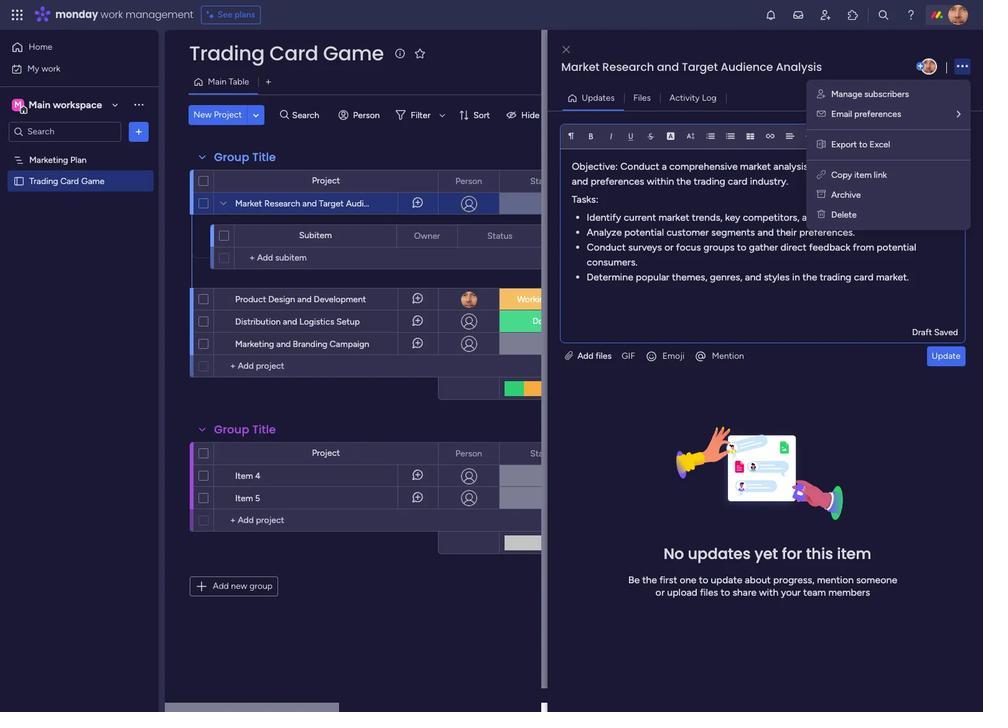Task type: describe. For each thing, give the bounding box(es) containing it.
1 horizontal spatial trading card game
[[189, 39, 384, 67]]

trends,
[[692, 211, 723, 223]]

files
[[634, 92, 651, 103]]

distribution and logistics setup
[[235, 317, 360, 327]]

tasks:
[[572, 193, 599, 205]]

person for second person field from the bottom of the page
[[456, 176, 482, 186]]

within
[[647, 175, 674, 187]]

title for second group title field from the bottom of the page
[[252, 149, 276, 165]]

2 horizontal spatial the
[[803, 271, 817, 283]]

monday work management
[[55, 7, 193, 22]]

groups
[[704, 241, 735, 253]]

comprehensive
[[670, 160, 738, 172]]

progress,
[[773, 574, 815, 586]]

home
[[29, 42, 52, 52]]

title for 2nd group title field from the top
[[252, 422, 276, 438]]

help image
[[905, 9, 917, 21]]

new project button
[[189, 105, 247, 125]]

bold image
[[587, 132, 596, 140]]

group title for 2nd group title field from the top
[[214, 422, 276, 438]]

direct
[[781, 241, 807, 253]]

1 vertical spatial status field
[[484, 229, 516, 243]]

1 vertical spatial potential
[[877, 241, 917, 253]]

inbox image
[[792, 9, 805, 21]]

share
[[733, 587, 757, 599]]

delete
[[831, 210, 857, 220]]

see plans button
[[201, 6, 261, 24]]

industry.
[[750, 175, 789, 187]]

manage subscribers
[[831, 89, 909, 100]]

feedback
[[809, 241, 851, 253]]

workspace options image
[[133, 98, 145, 111]]

0 horizontal spatial james peterson image
[[921, 59, 937, 75]]

and inside field
[[657, 59, 679, 75]]

and up gather
[[758, 226, 774, 238]]

upload
[[667, 587, 698, 599]]

plans
[[235, 9, 255, 20]]

1 horizontal spatial trading
[[820, 271, 852, 283]]

team
[[803, 587, 826, 599]]

my work
[[27, 63, 60, 74]]

person for 2nd person field from the top of the page
[[456, 448, 482, 459]]

&bull; bullets image
[[726, 132, 735, 140]]

italic image
[[607, 132, 616, 140]]

design
[[268, 294, 295, 305]]

market research and target audience analysis inside field
[[561, 59, 822, 75]]

campaign
[[330, 339, 369, 350]]

emoji button
[[640, 346, 690, 366]]

update
[[932, 351, 961, 361]]

identify
[[587, 211, 621, 223]]

identify
[[823, 160, 857, 172]]

arrow down image
[[435, 108, 450, 123]]

0 horizontal spatial market
[[235, 199, 262, 209]]

a
[[662, 160, 667, 172]]

1 horizontal spatial market
[[740, 160, 771, 172]]

rtl ltr image
[[826, 132, 835, 140]]

activity
[[670, 92, 700, 103]]

group title for second group title field from the bottom of the page
[[214, 149, 276, 165]]

workspace image
[[12, 98, 24, 112]]

2 person field from the top
[[453, 447, 485, 461]]

market.
[[876, 271, 909, 283]]

segments
[[711, 226, 755, 238]]

objective: conduct a comprehensive market analysis to identify target demographics and preferences within the trading card industry. tasks: identify current market trends, key competitors, and market size. analyze potential customer segments and their preferences. conduct surveys or focus groups to gather direct feedback from potential consumers. determine popular themes, genres, and styles in the trading card market. draft saved
[[572, 160, 958, 338]]

customer
[[667, 226, 709, 238]]

filter button
[[391, 105, 450, 125]]

add files
[[575, 351, 612, 361]]

be
[[628, 574, 640, 586]]

development
[[314, 294, 366, 305]]

determine
[[587, 271, 633, 283]]

underline image
[[627, 132, 635, 140]]

preferences inside the objective: conduct a comprehensive market analysis to identify target demographics and preferences within the trading card industry. tasks: identify current market trends, key competitors, and market size. analyze potential customer segments and their preferences. conduct surveys or focus groups to gather direct feedback from potential consumers. determine popular themes, genres, and styles in the trading card market. draft saved
[[591, 175, 644, 187]]

v2 email column image
[[817, 109, 826, 119]]

1 vertical spatial audience
[[346, 199, 383, 209]]

target
[[859, 160, 887, 172]]

mention
[[817, 574, 854, 586]]

for
[[782, 544, 802, 564]]

preferences.
[[800, 226, 855, 238]]

the inside be the first one to update about progress, mention someone or upload files to share with your team members
[[642, 574, 657, 586]]

group for 2nd group title field from the top
[[214, 422, 249, 438]]

marketing plan
[[29, 155, 87, 165]]

done
[[533, 316, 553, 327]]

research inside field
[[602, 59, 654, 75]]

dapulse attachment image
[[565, 351, 573, 361]]

import from excel template outline image
[[817, 139, 826, 150]]

logistics
[[299, 317, 334, 327]]

+ Add project text field
[[220, 513, 321, 528]]

1 vertical spatial item
[[837, 544, 871, 564]]

text color image
[[667, 132, 675, 140]]

Owner field
[[411, 229, 443, 243]]

see plans
[[218, 9, 255, 20]]

1 vertical spatial analysis
[[385, 199, 417, 209]]

0 vertical spatial card
[[728, 175, 748, 187]]

Search field
[[289, 106, 326, 124]]

main table
[[208, 77, 249, 87]]

1. numbers image
[[706, 132, 715, 140]]

to down update
[[721, 587, 730, 599]]

close image
[[563, 45, 570, 54]]

activity log
[[670, 92, 717, 103]]

marketing for marketing plan
[[29, 155, 68, 165]]

files inside be the first one to update about progress, mention someone or upload files to share with your team members
[[700, 587, 718, 599]]

updates
[[582, 92, 615, 103]]

consumers.
[[587, 256, 638, 268]]

group
[[250, 581, 273, 592]]

+ Add project text field
[[220, 359, 321, 374]]

0 horizontal spatial target
[[319, 199, 344, 209]]

add to favorites image
[[414, 47, 426, 59]]

this
[[806, 544, 833, 564]]

workspace
[[53, 99, 102, 110]]

sort
[[474, 110, 490, 120]]

align image
[[786, 132, 795, 140]]

and left styles at right
[[745, 271, 762, 283]]

work for monday
[[101, 7, 123, 22]]

my work button
[[7, 59, 134, 79]]

analysis inside field
[[776, 59, 822, 75]]

see
[[218, 9, 233, 20]]

monday
[[55, 7, 98, 22]]

yet
[[755, 544, 778, 564]]

v2 surface invite image
[[817, 89, 826, 100]]

v2 delete line image
[[817, 210, 826, 220]]

apps image
[[847, 9, 859, 21]]

2 horizontal spatial market
[[821, 211, 852, 223]]

audience inside field
[[721, 59, 773, 75]]

size image
[[686, 132, 695, 140]]

add view image
[[266, 77, 271, 87]]

0 vertical spatial files
[[596, 351, 612, 361]]

1 person field from the top
[[453, 175, 485, 188]]

0 horizontal spatial potential
[[624, 226, 664, 238]]

item for item 4
[[235, 471, 253, 482]]

1 horizontal spatial james peterson image
[[948, 5, 968, 25]]

log
[[702, 92, 717, 103]]

draft
[[912, 327, 932, 338]]

item 5
[[235, 494, 260, 504]]

target inside field
[[682, 59, 718, 75]]

0 vertical spatial item
[[855, 170, 872, 180]]

analyze
[[587, 226, 622, 238]]

0 horizontal spatial research
[[264, 199, 300, 209]]

demographics
[[889, 160, 953, 172]]

status for the status field to the middle
[[487, 231, 513, 241]]

about
[[745, 574, 771, 586]]

status for the bottommost the status field
[[530, 448, 556, 459]]

0 vertical spatial preferences
[[855, 109, 901, 119]]

branding
[[293, 339, 328, 350]]

market inside market research and target audience analysis field
[[561, 59, 600, 75]]

excel
[[870, 139, 890, 150]]

Search in workspace field
[[26, 124, 104, 139]]

strikethrough image
[[647, 132, 655, 140]]

main table button
[[189, 72, 259, 92]]

members
[[829, 587, 870, 599]]

with
[[759, 587, 779, 599]]

home button
[[7, 37, 134, 57]]

0 horizontal spatial market
[[659, 211, 690, 223]]

to down import from excel template outline image
[[811, 160, 820, 172]]

one
[[680, 574, 697, 586]]

1 vertical spatial conduct
[[587, 241, 626, 253]]

trading card game inside 'list box'
[[29, 176, 104, 186]]

v2 search image
[[280, 108, 289, 122]]



Task type: locate. For each thing, give the bounding box(es) containing it.
owner
[[414, 231, 440, 241]]

0 vertical spatial game
[[323, 39, 384, 67]]

someone
[[856, 574, 898, 586]]

0 vertical spatial project
[[214, 110, 242, 120]]

trading card game up add view icon
[[189, 39, 384, 67]]

subitem
[[299, 230, 332, 241]]

0 horizontal spatial main
[[29, 99, 50, 110]]

the right 'within'
[[677, 175, 691, 187]]

1 horizontal spatial marketing
[[235, 339, 274, 350]]

market up the preferences.
[[821, 211, 852, 223]]

1 vertical spatial add
[[213, 581, 229, 592]]

item left link
[[855, 170, 872, 180]]

0 vertical spatial market research and target audience analysis
[[561, 59, 822, 75]]

0 horizontal spatial audience
[[346, 199, 383, 209]]

card inside 'list box'
[[60, 176, 79, 186]]

game inside 'list box'
[[81, 176, 104, 186]]

and
[[657, 59, 679, 75], [572, 175, 588, 187], [302, 199, 317, 209], [802, 211, 819, 223], [758, 226, 774, 238], [745, 271, 762, 283], [297, 294, 312, 305], [283, 317, 297, 327], [276, 339, 291, 350]]

1 horizontal spatial preferences
[[855, 109, 901, 119]]

1 horizontal spatial the
[[677, 175, 691, 187]]

trading down feedback
[[820, 271, 852, 283]]

add new group button
[[190, 577, 278, 597]]

0 vertical spatial market
[[561, 59, 600, 75]]

the right be
[[642, 574, 657, 586]]

1 horizontal spatial trading
[[189, 39, 265, 67]]

title up the 4 on the bottom
[[252, 422, 276, 438]]

market up industry. on the right top of page
[[740, 160, 771, 172]]

be the first one to update about progress, mention someone or upload files to share with your team members
[[628, 574, 898, 599]]

table
[[229, 77, 249, 87]]

focus
[[676, 241, 701, 253]]

setup
[[336, 317, 360, 327]]

table image
[[746, 132, 755, 140]]

card left industry. on the right top of page
[[728, 175, 748, 187]]

no
[[664, 544, 684, 564]]

0 horizontal spatial market research and target audience analysis
[[235, 199, 417, 209]]

0 vertical spatial item
[[235, 471, 253, 482]]

group
[[214, 149, 249, 165], [214, 422, 249, 438]]

trading card game down marketing plan
[[29, 176, 104, 186]]

sort button
[[454, 105, 498, 125]]

1 horizontal spatial game
[[323, 39, 384, 67]]

in
[[792, 271, 800, 283]]

project for second group title field from the bottom of the page
[[312, 176, 340, 186]]

link
[[874, 170, 887, 180]]

1 vertical spatial marketing
[[235, 339, 274, 350]]

1 vertical spatial files
[[700, 587, 718, 599]]

updates
[[688, 544, 751, 564]]

to inside menu
[[859, 139, 868, 150]]

2 group from the top
[[214, 422, 249, 438]]

trading
[[694, 175, 726, 187], [820, 271, 852, 283]]

item up mention
[[837, 544, 871, 564]]

it
[[564, 294, 569, 305]]

group title up item 4
[[214, 422, 276, 438]]

1 horizontal spatial audience
[[721, 59, 773, 75]]

trading up main table
[[189, 39, 265, 67]]

hide button
[[501, 105, 547, 125]]

work right monday
[[101, 7, 123, 22]]

the right "in"
[[803, 271, 817, 283]]

0 horizontal spatial game
[[81, 176, 104, 186]]

group title field up item 4
[[211, 422, 279, 438]]

styles
[[764, 271, 790, 283]]

dapulse archived image
[[817, 190, 826, 200]]

0 vertical spatial person field
[[453, 175, 485, 188]]

and up the preferences.
[[802, 211, 819, 223]]

hide
[[521, 110, 540, 120]]

trading down comprehensive in the top right of the page
[[694, 175, 726, 187]]

target up activity log
[[682, 59, 718, 75]]

or down the first
[[656, 587, 665, 599]]

main left table
[[208, 77, 227, 87]]

group up item 4
[[214, 422, 249, 438]]

card
[[269, 39, 318, 67], [60, 176, 79, 186]]

preferences down manage subscribers
[[855, 109, 901, 119]]

first
[[660, 574, 677, 586]]

Status field
[[527, 175, 559, 188], [484, 229, 516, 243], [527, 447, 559, 461]]

marketing for marketing and branding campaign
[[235, 339, 274, 350]]

competitors,
[[743, 211, 800, 223]]

list box
[[0, 147, 159, 360]]

genres,
[[710, 271, 743, 283]]

marketing inside 'list box'
[[29, 155, 68, 165]]

2 vertical spatial the
[[642, 574, 657, 586]]

size.
[[854, 211, 874, 223]]

research
[[602, 59, 654, 75], [264, 199, 300, 209]]

group down new project button
[[214, 149, 249, 165]]

v2 link image
[[817, 170, 826, 180]]

0 vertical spatial the
[[677, 175, 691, 187]]

2 group title field from the top
[[211, 422, 279, 438]]

current
[[624, 211, 656, 223]]

1 vertical spatial main
[[29, 99, 50, 110]]

conduct left a
[[621, 160, 660, 172]]

select product image
[[11, 9, 24, 21]]

public board image
[[13, 175, 25, 187]]

Trading Card Game field
[[186, 39, 387, 67]]

main for main workspace
[[29, 99, 50, 110]]

and up activity
[[657, 59, 679, 75]]

files down update
[[700, 587, 718, 599]]

management
[[126, 7, 193, 22]]

1 horizontal spatial work
[[101, 7, 123, 22]]

and up subitem
[[302, 199, 317, 209]]

1 horizontal spatial target
[[682, 59, 718, 75]]

show board description image
[[392, 47, 407, 60]]

mention button
[[690, 346, 749, 366]]

new
[[194, 110, 212, 120]]

2 item from the top
[[235, 494, 253, 504]]

0 horizontal spatial card
[[728, 175, 748, 187]]

1 horizontal spatial market research and target audience analysis
[[561, 59, 822, 75]]

menu containing manage subscribers
[[807, 80, 971, 230]]

workspace selection element
[[12, 97, 104, 114]]

option
[[0, 149, 159, 151]]

conduct down analyze
[[587, 241, 626, 253]]

analysis
[[774, 160, 808, 172]]

2 vertical spatial person
[[456, 448, 482, 459]]

0 vertical spatial audience
[[721, 59, 773, 75]]

trading inside 'list box'
[[29, 176, 58, 186]]

0 vertical spatial conduct
[[621, 160, 660, 172]]

1 vertical spatial james peterson image
[[921, 59, 937, 75]]

1 vertical spatial title
[[252, 422, 276, 438]]

1 horizontal spatial potential
[[877, 241, 917, 253]]

v2 ellipsis image
[[957, 58, 968, 75]]

main inside 'button'
[[208, 77, 227, 87]]

potential
[[624, 226, 664, 238], [877, 241, 917, 253]]

1 horizontal spatial market
[[561, 59, 600, 75]]

item left the 4 on the bottom
[[235, 471, 253, 482]]

0 vertical spatial james peterson image
[[948, 5, 968, 25]]

list box containing marketing plan
[[0, 147, 159, 360]]

analysis up v2 surface invite image
[[776, 59, 822, 75]]

and up + add project text field
[[276, 339, 291, 350]]

person button
[[333, 105, 387, 125]]

1 horizontal spatial add
[[578, 351, 594, 361]]

target up subitem
[[319, 199, 344, 209]]

research up files
[[602, 59, 654, 75]]

add left new
[[213, 581, 229, 592]]

plan
[[70, 155, 87, 165]]

update
[[711, 574, 743, 586]]

1 vertical spatial research
[[264, 199, 300, 209]]

gif
[[622, 351, 635, 361]]

item
[[235, 471, 253, 482], [235, 494, 253, 504]]

market up customer
[[659, 211, 690, 223]]

group title down angle down "image"
[[214, 149, 276, 165]]

0 vertical spatial marketing
[[29, 155, 68, 165]]

1 item from the top
[[235, 471, 253, 482]]

link image
[[766, 132, 775, 140]]

0 vertical spatial analysis
[[776, 59, 822, 75]]

group for second group title field from the bottom of the page
[[214, 149, 249, 165]]

1 vertical spatial or
[[656, 587, 665, 599]]

Group Title field
[[211, 149, 279, 166], [211, 422, 279, 438]]

from
[[853, 241, 874, 253]]

main for main table
[[208, 77, 227, 87]]

0 vertical spatial title
[[252, 149, 276, 165]]

filter
[[411, 110, 431, 120]]

working
[[517, 294, 549, 305]]

2 group title from the top
[[214, 422, 276, 438]]

menu
[[807, 80, 971, 230]]

preferences down objective:
[[591, 175, 644, 187]]

0 vertical spatial potential
[[624, 226, 664, 238]]

work for my
[[41, 63, 60, 74]]

game down plan
[[81, 176, 104, 186]]

2 vertical spatial status field
[[527, 447, 559, 461]]

trading right public board icon
[[29, 176, 58, 186]]

market research and target audience analysis up activity log
[[561, 59, 822, 75]]

1 vertical spatial target
[[319, 199, 344, 209]]

to right checklist image
[[859, 139, 868, 150]]

work inside button
[[41, 63, 60, 74]]

card up add view icon
[[269, 39, 318, 67]]

1 title from the top
[[252, 149, 276, 165]]

james peterson image
[[948, 5, 968, 25], [921, 59, 937, 75]]

format image
[[567, 132, 576, 140]]

and right design
[[297, 294, 312, 305]]

2 vertical spatial project
[[312, 448, 340, 459]]

copy item link
[[831, 170, 887, 180]]

files button
[[624, 88, 660, 108]]

and down design
[[283, 317, 297, 327]]

add inside button
[[213, 581, 229, 592]]

0 vertical spatial group
[[214, 149, 249, 165]]

their
[[777, 226, 797, 238]]

1 vertical spatial person
[[456, 176, 482, 186]]

search everything image
[[878, 9, 890, 21]]

2 title from the top
[[252, 422, 276, 438]]

0 horizontal spatial trading
[[694, 175, 726, 187]]

preferences
[[855, 109, 901, 119], [591, 175, 644, 187]]

1 vertical spatial market research and target audience analysis
[[235, 199, 417, 209]]

new
[[231, 581, 247, 592]]

0 vertical spatial status
[[530, 176, 556, 186]]

angle down image
[[253, 110, 259, 120]]

or inside be the first one to update about progress, mention someone or upload files to share with your team members
[[656, 587, 665, 599]]

james peterson image right help icon
[[948, 5, 968, 25]]

0 vertical spatial group title
[[214, 149, 276, 165]]

work right my
[[41, 63, 60, 74]]

1 vertical spatial group title
[[214, 422, 276, 438]]

1 horizontal spatial research
[[602, 59, 654, 75]]

0 vertical spatial trading
[[189, 39, 265, 67]]

0 vertical spatial research
[[602, 59, 654, 75]]

line image
[[806, 132, 815, 140]]

project inside button
[[214, 110, 242, 120]]

1 vertical spatial game
[[81, 176, 104, 186]]

market
[[740, 160, 771, 172], [659, 211, 690, 223], [821, 211, 852, 223]]

copy
[[831, 170, 852, 180]]

to right one
[[699, 574, 709, 586]]

1 horizontal spatial card
[[269, 39, 318, 67]]

or left focus
[[665, 241, 674, 253]]

project for 2nd group title field from the top
[[312, 448, 340, 459]]

0 vertical spatial or
[[665, 241, 674, 253]]

0 vertical spatial trading
[[694, 175, 726, 187]]

1 horizontal spatial main
[[208, 77, 227, 87]]

add for add files
[[578, 351, 594, 361]]

0 horizontal spatial the
[[642, 574, 657, 586]]

item left the 5 on the bottom left
[[235, 494, 253, 504]]

main
[[208, 77, 227, 87], [29, 99, 50, 110]]

or
[[665, 241, 674, 253], [656, 587, 665, 599]]

0 vertical spatial target
[[682, 59, 718, 75]]

objective:
[[572, 160, 618, 172]]

item
[[855, 170, 872, 180], [837, 544, 871, 564]]

james peterson image left v2 ellipsis image
[[921, 59, 937, 75]]

0 horizontal spatial analysis
[[385, 199, 417, 209]]

analysis up 'owner'
[[385, 199, 417, 209]]

1 horizontal spatial card
[[854, 271, 874, 283]]

0 vertical spatial add
[[578, 351, 594, 361]]

activity log button
[[660, 88, 726, 108]]

research up subitem
[[264, 199, 300, 209]]

potential up surveys
[[624, 226, 664, 238]]

main right "workspace" image
[[29, 99, 50, 110]]

emoji
[[663, 351, 685, 361]]

to
[[859, 139, 868, 150], [811, 160, 820, 172], [737, 241, 747, 253], [699, 574, 709, 586], [721, 587, 730, 599]]

0 horizontal spatial files
[[596, 351, 612, 361]]

mention
[[712, 351, 744, 361]]

to down segments
[[737, 241, 747, 253]]

game left the show board description icon
[[323, 39, 384, 67]]

1 vertical spatial the
[[803, 271, 817, 283]]

marketing down distribution
[[235, 339, 274, 350]]

0 horizontal spatial preferences
[[591, 175, 644, 187]]

dapulse addbtn image
[[917, 62, 925, 70]]

invite members image
[[820, 9, 832, 21]]

Person field
[[453, 175, 485, 188], [453, 447, 485, 461]]

1 vertical spatial market
[[235, 199, 262, 209]]

main inside workspace selection "element"
[[29, 99, 50, 110]]

gather
[[749, 241, 778, 253]]

2 vertical spatial status
[[530, 448, 556, 459]]

options image
[[133, 125, 145, 138]]

manage
[[831, 89, 862, 100]]

email preferences
[[831, 109, 901, 119]]

0 vertical spatial trading card game
[[189, 39, 384, 67]]

working on it
[[517, 294, 569, 305]]

0 vertical spatial card
[[269, 39, 318, 67]]

gif button
[[617, 346, 640, 366]]

themes,
[[672, 271, 708, 283]]

analysis
[[776, 59, 822, 75], [385, 199, 417, 209]]

product design and development
[[235, 294, 366, 305]]

0 vertical spatial status field
[[527, 175, 559, 188]]

files left "gif"
[[596, 351, 612, 361]]

0 vertical spatial main
[[208, 77, 227, 87]]

status for topmost the status field
[[530, 176, 556, 186]]

saved
[[934, 327, 958, 338]]

card down plan
[[60, 176, 79, 186]]

my
[[27, 63, 39, 74]]

and up the tasks:
[[572, 175, 588, 187]]

1 vertical spatial card
[[60, 176, 79, 186]]

1 group title from the top
[[214, 149, 276, 165]]

trading card game
[[189, 39, 384, 67], [29, 176, 104, 186]]

subscribers
[[865, 89, 909, 100]]

card left market.
[[854, 271, 874, 283]]

1 vertical spatial group title field
[[211, 422, 279, 438]]

add new group
[[213, 581, 273, 592]]

5
[[255, 494, 260, 504]]

Market Research and Target Audience Analysis field
[[558, 59, 914, 75]]

1 vertical spatial person field
[[453, 447, 485, 461]]

add right dapulse attachment icon
[[578, 351, 594, 361]]

title down angle down "image"
[[252, 149, 276, 165]]

0 vertical spatial person
[[353, 110, 380, 120]]

1 vertical spatial trading card game
[[29, 176, 104, 186]]

market research and target audience analysis up subitem
[[235, 199, 417, 209]]

updates button
[[563, 88, 624, 108]]

notifications image
[[765, 9, 777, 21]]

1 horizontal spatial analysis
[[776, 59, 822, 75]]

marketing left plan
[[29, 155, 68, 165]]

person inside popup button
[[353, 110, 380, 120]]

list arrow image
[[957, 110, 961, 119]]

item for item 5
[[235, 494, 253, 504]]

1 vertical spatial trading
[[29, 176, 58, 186]]

group title field down angle down "image"
[[211, 149, 279, 166]]

game
[[323, 39, 384, 67], [81, 176, 104, 186]]

0 horizontal spatial trading card game
[[29, 176, 104, 186]]

1 horizontal spatial files
[[700, 587, 718, 599]]

1 group from the top
[[214, 149, 249, 165]]

potential up market.
[[877, 241, 917, 253]]

product
[[235, 294, 266, 305]]

the
[[677, 175, 691, 187], [803, 271, 817, 283], [642, 574, 657, 586]]

1 vertical spatial status
[[487, 231, 513, 241]]

add for add new group
[[213, 581, 229, 592]]

1 vertical spatial card
[[854, 271, 874, 283]]

1 group title field from the top
[[211, 149, 279, 166]]

or inside the objective: conduct a comprehensive market analysis to identify target demographics and preferences within the trading card industry. tasks: identify current market trends, key competitors, and market size. analyze potential customer segments and their preferences. conduct surveys or focus groups to gather direct feedback from potential consumers. determine popular themes, genres, and styles in the trading card market. draft saved
[[665, 241, 674, 253]]

checklist image
[[846, 132, 856, 141]]

0 horizontal spatial work
[[41, 63, 60, 74]]

+ Add subitem text field
[[241, 251, 340, 266]]



Task type: vqa. For each thing, say whether or not it's contained in the screenshot.
the potential
yes



